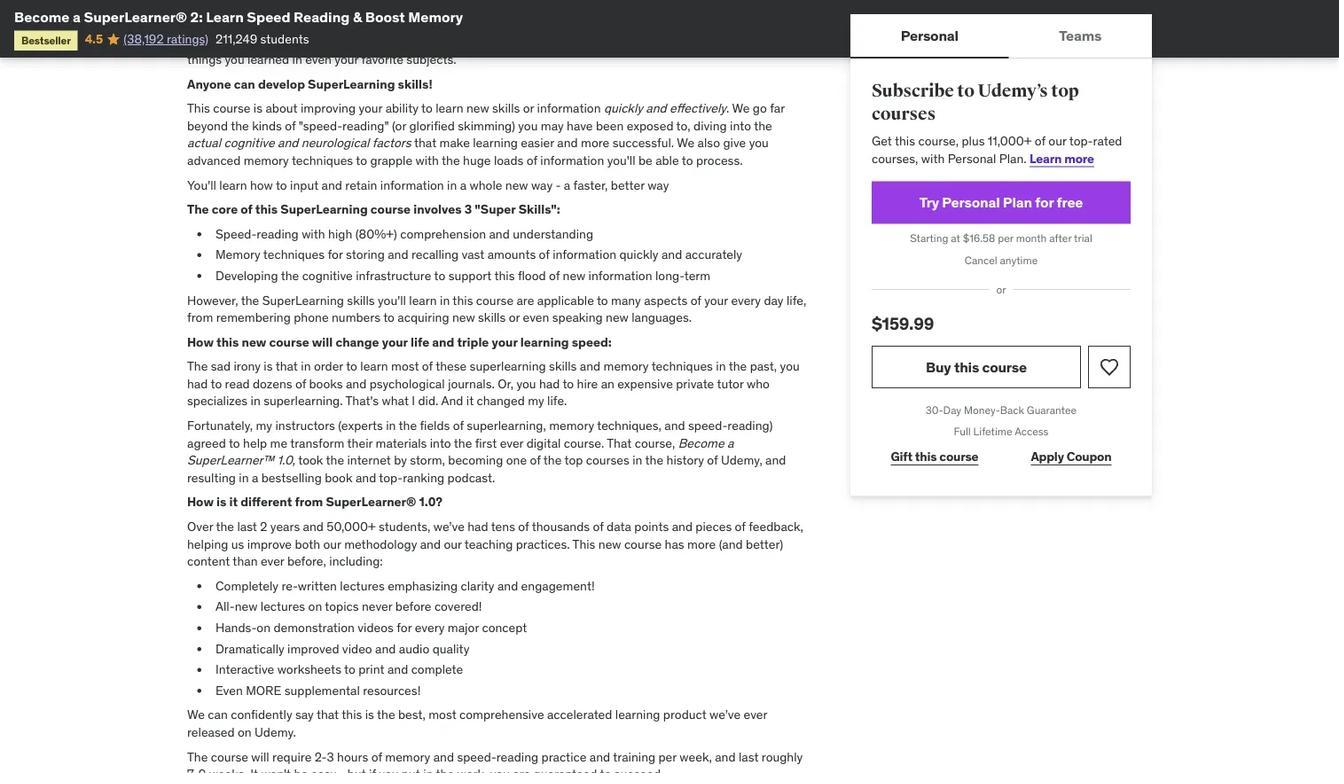 Task type: locate. For each thing, give the bounding box(es) containing it.
learning inside that make learning easier and more successful. we also give you advanced memory techniques to grapple with the huge loads of information you'll be able to process.
[[473, 135, 518, 151]]

been
[[596, 118, 624, 133]]

top
[[1051, 80, 1079, 102], [564, 452, 583, 468]]

far
[[770, 100, 785, 116]]

how inside you'll learn how to input and retain information in a whole new way - a faster, better way the core of this superlearning course involves 3 "super skills": speed-reading with high (80%+) comprehension and understanding memory techniques for storing and recalling vast amounts of information quickly and accurately developing the cognitive infrastructure to support this flood of new information long-term however, the superlearning skills you'll learn in this course are applicable to many aspects of your every day life, from remembering phone numbers to acquiring new skills or even speaking new languages. how this new course will change your life and triple your learning speed: the sad irony is that in order to learn most of these superlearning skills and memory techniques in the past, you had to read dozens of books and psychological journals. or, you had to hire an expensive private tutor who specializes in superlearning. that's what i did. and it changed my life.
[[187, 334, 214, 350]]

1 vertical spatial or
[[996, 283, 1006, 296]]

in
[[447, 177, 457, 193], [440, 292, 450, 308], [301, 358, 311, 374], [716, 358, 726, 374], [251, 393, 261, 409], [386, 418, 396, 434], [633, 452, 642, 468], [239, 470, 249, 486], [423, 766, 433, 773]]

how
[[187, 334, 214, 350], [187, 494, 214, 510]]

1 vertical spatial we've
[[710, 707, 741, 723]]

0 vertical spatial courses
[[872, 103, 936, 125]]

0 horizontal spatial per
[[658, 749, 677, 765]]

1 vertical spatial most
[[429, 707, 456, 723]]

the up 7-
[[187, 749, 208, 765]]

per
[[998, 231, 1014, 245], [658, 749, 677, 765]]

it inside you'll learn how to input and retain information in a whole new way - a faster, better way the core of this superlearning course involves 3 "super skills": speed-reading with high (80%+) comprehension and understanding memory techniques for storing and recalling vast amounts of information quickly and accurately developing the cognitive infrastructure to support this flood of new information long-term however, the superlearning skills you'll learn in this course are applicable to many aspects of your every day life, from remembering phone numbers to acquiring new skills or even speaking new languages. how this new course will change your life and triple your learning speed: the sad irony is that in order to learn most of these superlearning skills and memory techniques in the past, you had to read dozens of books and psychological journals. or, you had to hire an expensive private tutor who specializes in superlearning. that's what i did. and it changed my life.
[[466, 393, 474, 409]]

3 inside you'll learn how to input and retain information in a whole new way - a faster, better way the core of this superlearning course involves 3 "super skills": speed-reading with high (80%+) comprehension and understanding memory techniques for storing and recalling vast amounts of information quickly and accurately developing the cognitive infrastructure to support this flood of new information long-term however, the superlearning skills you'll learn in this course are applicable to many aspects of your every day life, from remembering phone numbers to acquiring new skills or even speaking new languages. how this new course will change your life and triple your learning speed: the sad irony is that in order to learn most of these superlearning skills and memory techniques in the past, you had to read dozens of books and psychological journals. or, you had to hire an expensive private tutor who specializes in superlearning. that's what i did. and it changed my life.
[[464, 201, 472, 217]]

and inside that make learning easier and more successful. we also give you advanced memory techniques to grapple with the huge loads of information you'll be able to process.
[[557, 135, 578, 151]]

superlearning,
[[467, 418, 546, 434]]

1 horizontal spatial for
[[397, 620, 412, 636]]

1 horizontal spatial had
[[468, 519, 488, 535]]

before
[[395, 599, 431, 615]]

top- inside 'took the internet by storm, becoming one of the top courses in the history of udemy, and resulting in a bestselling book and top-ranking podcast.'
[[379, 470, 403, 486]]

-
[[556, 177, 561, 193], [339, 766, 344, 773]]

information down grapple
[[380, 177, 444, 193]]

0 horizontal spatial that
[[275, 358, 298, 374]]

to up superlearner™ at the bottom of page
[[229, 435, 240, 451]]

1 horizontal spatial into
[[730, 118, 751, 133]]

will up order
[[312, 334, 333, 350]]

1 horizontal spatial become
[[678, 435, 724, 451]]

most up psychological
[[391, 358, 419, 374]]

superlearning up high
[[281, 201, 368, 217]]

in down superlearner™ at the bottom of page
[[239, 470, 249, 486]]

pieces
[[696, 519, 732, 535]]

speed-
[[688, 418, 728, 434], [457, 749, 496, 765]]

for inside how is it different from superlearner® 1.0? over the last 2 years and 50,000+ students, we've had tens of thousands of data points and pieces of feedback, helping us improve both our methodology and our teaching practices. this new course has more (and better) content than ever before, including: completely re-written lectures emphasizing clarity and engagement! all-new lectures on topics never before covered! hands-on demonstration videos for every major concept dramatically improved video and audio quality interactive worksheets to print and complete even more supplemental resources! we can confidently say that this is the best, most comprehensive accelerated learning product we've ever released on udemy. the course will require 2-3 hours of memory and speed-reading practice and training per week, and last roughly 7-9 weeks. it won't be easy - but if you put in the work, you are guaranteed to succeed.
[[397, 620, 412, 636]]

of up learn more link
[[1035, 133, 1046, 149]]

memory up the an
[[604, 358, 649, 374]]

of inside get this course, plus 11,000+ of our top-rated courses, with personal plan.
[[1035, 133, 1046, 149]]

this down thousands
[[573, 536, 595, 552]]

211,249
[[216, 31, 257, 47]]

1 horizontal spatial top-
[[1069, 133, 1093, 149]]

0 vertical spatial techniques
[[292, 152, 353, 168]]

- left but
[[339, 766, 344, 773]]

1 horizontal spatial be
[[638, 152, 652, 168]]

thousands
[[532, 519, 590, 535]]

learn up 211,249
[[206, 8, 244, 26]]

1 horizontal spatial ever
[[500, 435, 523, 451]]

helping
[[187, 536, 228, 552]]

2 vertical spatial ever
[[744, 707, 767, 723]]

0 vertical spatial memory
[[408, 8, 463, 26]]

0 vertical spatial this
[[187, 100, 210, 116]]

you inside that make learning easier and more successful. we also give you advanced memory techniques to grapple with the huge loads of information you'll be able to process.
[[749, 135, 769, 151]]

reading down how
[[257, 226, 299, 242]]

this inside button
[[954, 358, 979, 376]]

resources!
[[363, 682, 421, 698]]

guaranteed
[[534, 766, 597, 773]]

0 horizontal spatial this
[[187, 100, 210, 116]]

2 horizontal spatial we
[[732, 100, 750, 116]]

lectures down including:
[[340, 578, 385, 594]]

cognitive down kinds
[[224, 135, 275, 151]]

1 horizontal spatial courses
[[872, 103, 936, 125]]

course, down techniques,
[[635, 435, 675, 451]]

psychological
[[370, 376, 445, 392]]

languages.
[[632, 309, 692, 325]]

you'll inside you'll learn how to input and retain information in a whole new way - a faster, better way the core of this superlearning course involves 3 "super skills": speed-reading with high (80%+) comprehension and understanding memory techniques for storing and recalling vast amounts of information quickly and accurately developing the cognitive infrastructure to support this flood of new information long-term however, the superlearning skills you'll learn in this course are applicable to many aspects of your every day life, from remembering phone numbers to acquiring new skills or even speaking new languages. how this new course will change your life and triple your learning speed: the sad irony is that in order to learn most of these superlearning skills and memory techniques in the past, you had to read dozens of books and psychological journals. or, you had to hire an expensive private tutor who specializes in superlearning. that's what i did. and it changed my life.
[[378, 292, 406, 308]]

may
[[541, 118, 564, 133]]

0 vertical spatial for
[[1035, 193, 1054, 211]]

new up applicable
[[563, 268, 586, 284]]

did.
[[418, 393, 438, 409]]

you right past,
[[780, 358, 800, 374]]

1 vertical spatial course,
[[635, 435, 675, 451]]

2 how from the top
[[187, 494, 214, 510]]

0 vertical spatial how
[[187, 334, 214, 350]]

1 vertical spatial learning
[[520, 334, 569, 350]]

1 vertical spatial that
[[275, 358, 298, 374]]

0 horizontal spatial on
[[238, 724, 252, 740]]

of down term
[[691, 292, 701, 308]]

in inside how is it different from superlearner® 1.0? over the last 2 years and 50,000+ students, we've had tens of thousands of data points and pieces of feedback, helping us improve both our methodology and our teaching practices. this new course has more (and better) content than ever before, including: completely re-written lectures emphasizing clarity and engagement! all-new lectures on topics never before covered! hands-on demonstration videos for every major concept dramatically improved video and audio quality interactive worksheets to print and complete even more supplemental resources! we can confidently say that this is the best, most comprehensive accelerated learning product we've ever released on udemy. the course will require 2-3 hours of memory and speed-reading practice and training per week, and last roughly 7-9 weeks. it won't be easy - but if you put in the work, you are guaranteed to succeed.
[[423, 766, 433, 773]]

the
[[231, 118, 249, 133], [754, 118, 772, 133], [442, 152, 460, 168], [281, 268, 299, 284], [241, 292, 259, 308], [729, 358, 747, 374], [399, 418, 417, 434], [454, 435, 472, 451], [326, 452, 344, 468], [543, 452, 562, 468], [645, 452, 664, 468], [216, 519, 234, 535], [377, 707, 395, 723], [436, 766, 454, 773]]

how up sad
[[187, 334, 214, 350]]

the down make
[[442, 152, 460, 168]]

0 horizontal spatial top-
[[379, 470, 403, 486]]

try personal plan for free link
[[872, 181, 1131, 224]]

- up skills": in the left top of the page
[[556, 177, 561, 193]]

0 vertical spatial be
[[638, 152, 652, 168]]

understanding
[[513, 226, 593, 242]]

2 way from the left
[[648, 177, 669, 193]]

1 horizontal spatial it
[[466, 393, 474, 409]]

1 horizontal spatial per
[[998, 231, 1014, 245]]

0 horizontal spatial more
[[581, 135, 610, 151]]

1 vertical spatial superlearning
[[281, 201, 368, 217]]

0 horizontal spatial way
[[531, 177, 553, 193]]

the up tutor
[[729, 358, 747, 374]]

this down 'supplemental'
[[342, 707, 362, 723]]

2 horizontal spatial on
[[308, 599, 322, 615]]

1 vertical spatial cognitive
[[302, 268, 353, 284]]

0 vertical spatial top-
[[1069, 133, 1093, 149]]

that inside that make learning easier and more successful. we also give you advanced memory techniques to grapple with the huge loads of information you'll be able to process.
[[414, 135, 436, 151]]

our up learn more link
[[1049, 133, 1067, 149]]

reading inside you'll learn how to input and retain information in a whole new way - a faster, better way the core of this superlearning course involves 3 "super skills": speed-reading with high (80%+) comprehension and understanding memory techniques for storing and recalling vast amounts of information quickly and accurately developing the cognitive infrastructure to support this flood of new information long-term however, the superlearning skills you'll learn in this course are applicable to many aspects of your every day life, from remembering phone numbers to acquiring new skills or even speaking new languages. how this new course will change your life and triple your learning speed: the sad irony is that in order to learn most of these superlearning skills and memory techniques in the past, you had to read dozens of books and psychological journals. or, you had to hire an expensive private tutor who specializes in superlearning. that's what i did. and it changed my life.
[[257, 226, 299, 242]]

top right udemy's
[[1051, 80, 1079, 102]]

1 vertical spatial how
[[187, 494, 214, 510]]

ever down improve
[[261, 553, 284, 569]]

memory
[[244, 152, 289, 168], [604, 358, 649, 374], [549, 418, 594, 434], [385, 749, 430, 765]]

0 horizontal spatial most
[[391, 358, 419, 374]]

this
[[187, 100, 210, 116], [573, 536, 595, 552]]

1 vertical spatial 3
[[327, 749, 334, 765]]

from inside how is it different from superlearner® 1.0? over the last 2 years and 50,000+ students, we've had tens of thousands of data points and pieces of feedback, helping us improve both our methodology and our teaching practices. this new course has more (and better) content than ever before, including: completely re-written lectures emphasizing clarity and engagement! all-new lectures on topics never before covered! hands-on demonstration videos for every major concept dramatically improved video and audio quality interactive worksheets to print and complete even more supplemental resources! we can confidently say that this is the best, most comprehensive accelerated learning product we've ever released on udemy. the course will require 2-3 hours of memory and speed-reading practice and training per week, and last roughly 7-9 weeks. it won't be easy - but if you put in the work, you are guaranteed to succeed.
[[295, 494, 323, 510]]

their
[[347, 435, 373, 451]]

learning down even
[[520, 334, 569, 350]]

1 horizontal spatial 3
[[464, 201, 472, 217]]

give
[[723, 135, 746, 151]]

more
[[581, 135, 610, 151], [1064, 150, 1094, 166], [687, 536, 716, 552]]

bestseller
[[21, 33, 71, 47]]

0 horizontal spatial cognitive
[[224, 135, 275, 151]]

is down resources!
[[365, 707, 374, 723]]

starting at $16.58 per month after trial cancel anytime
[[910, 231, 1092, 267]]

that inside you'll learn how to input and retain information in a whole new way - a faster, better way the core of this superlearning course involves 3 "super skills": speed-reading with high (80%+) comprehension and understanding memory techniques for storing and recalling vast amounts of information quickly and accurately developing the cognitive infrastructure to support this flood of new information long-term however, the superlearning skills you'll learn in this course are applicable to many aspects of your every day life, from remembering phone numbers to acquiring new skills or even speaking new languages. how this new course will change your life and triple your learning speed: the sad irony is that in order to learn most of these superlearning skills and memory techniques in the past, you had to read dozens of books and psychological journals. or, you had to hire an expensive private tutor who specializes in superlearning. that's what i did. and it changed my life.
[[275, 358, 298, 374]]

engagement!
[[521, 578, 595, 594]]

0 horizontal spatial for
[[328, 247, 343, 263]]

skills up numbers
[[347, 292, 375, 308]]

applicable
[[537, 292, 594, 308]]

speed- up history
[[688, 418, 728, 434]]

with left high
[[302, 226, 325, 242]]

of inside that make learning easier and more successful. we also give you advanced memory techniques to grapple with the huge loads of information you'll be able to process.
[[527, 152, 537, 168]]

vast
[[462, 247, 485, 263]]

triple
[[457, 334, 489, 350]]

superlearner® up '50,000+'
[[326, 494, 416, 510]]

you inside . we go far beyond the kinds of "speed-reading" (or glorified skimming) you may have been exposed to, diving into the actual cognitive and neurological factors
[[518, 118, 538, 133]]

easy
[[311, 766, 336, 773]]

memory down the speed-
[[216, 247, 260, 263]]

roughly
[[762, 749, 803, 765]]

back
[[1000, 403, 1024, 417]]

grapple
[[370, 152, 412, 168]]

you'll learn how to input and retain information in a whole new way - a faster, better way the core of this superlearning course involves 3 "super skills": speed-reading with high (80%+) comprehension and understanding memory techniques for storing and recalling vast amounts of information quickly and accurately developing the cognitive infrastructure to support this flood of new information long-term however, the superlearning skills you'll learn in this course are applicable to many aspects of your every day life, from remembering phone numbers to acquiring new skills or even speaking new languages. how this new course will change your life and triple your learning speed: the sad irony is that in order to learn most of these superlearning skills and memory techniques in the past, you had to read dozens of books and psychological journals. or, you had to hire an expensive private tutor who specializes in superlearning. that's what i did. and it changed my life.
[[187, 177, 806, 409]]

apply coupon button
[[1012, 439, 1131, 475]]

speed- up work,
[[457, 749, 496, 765]]

techniques,
[[597, 418, 661, 434]]

are inside you'll learn how to input and retain information in a whole new way - a faster, better way the core of this superlearning course involves 3 "super skills": speed-reading with high (80%+) comprehension and understanding memory techniques for storing and recalling vast amounts of information quickly and accurately developing the cognitive infrastructure to support this flood of new information long-term however, the superlearning skills you'll learn in this course are applicable to many aspects of your every day life, from remembering phone numbers to acquiring new skills or even speaking new languages. how this new course will change your life and triple your learning speed: the sad irony is that in order to learn most of these superlearning skills and memory techniques in the past, you had to read dozens of books and psychological journals. or, you had to hire an expensive private tutor who specializes in superlearning. that's what i did. and it changed my life.
[[517, 292, 534, 308]]

0 horizontal spatial we
[[187, 707, 205, 723]]

i
[[412, 393, 415, 409]]

0 vertical spatial last
[[237, 519, 257, 535]]

that
[[607, 435, 632, 451]]

core
[[212, 201, 238, 217]]

is up dozens
[[264, 358, 273, 374]]

will up 'it'
[[251, 749, 269, 765]]

top inside subscribe to udemy's top courses
[[1051, 80, 1079, 102]]

with inside get this course, plus 11,000+ of our top-rated courses, with personal plan.
[[921, 150, 945, 166]]

0 vertical spatial most
[[391, 358, 419, 374]]

to down recalling at the top left
[[434, 268, 445, 284]]

succeed.
[[614, 766, 664, 773]]

1 horizontal spatial speed-
[[688, 418, 728, 434]]

that right 'say'
[[316, 707, 339, 723]]

we inside . we go far beyond the kinds of "speed-reading" (or glorified skimming) you may have been exposed to, diving into the actual cognitive and neurological factors
[[732, 100, 750, 116]]

0 vertical spatial the
[[187, 201, 209, 217]]

starting
[[910, 231, 948, 245]]

course, inside get this course, plus 11,000+ of our top-rated courses, with personal plan.
[[918, 133, 959, 149]]

courses inside subscribe to udemy's top courses
[[872, 103, 936, 125]]

cognitive down storing
[[302, 268, 353, 284]]

we've down 1.0?
[[433, 519, 465, 535]]

1 vertical spatial be
[[294, 766, 308, 773]]

become inside become a superlearner™ 1.0,
[[678, 435, 724, 451]]

in up materials at the bottom left
[[386, 418, 396, 434]]

you up the easier
[[518, 118, 538, 133]]

gift
[[891, 449, 913, 465]]

beyond
[[187, 118, 228, 133]]

1 vertical spatial top
[[564, 452, 583, 468]]

1 how from the top
[[187, 334, 214, 350]]

1 vertical spatial lectures
[[261, 599, 305, 615]]

this inside how is it different from superlearner® 1.0? over the last 2 years and 50,000+ students, we've had tens of thousands of data points and pieces of feedback, helping us improve both our methodology and our teaching practices. this new course has more (and better) content than ever before, including: completely re-written lectures emphasizing clarity and engagement! all-new lectures on topics never before covered! hands-on demonstration videos for every major concept dramatically improved video and audio quality interactive worksheets to print and complete even more supplemental resources! we can confidently say that this is the best, most comprehensive accelerated learning product we've ever released on udemy. the course will require 2-3 hours of memory and speed-reading practice and training per week, and last roughly 7-9 weeks. it won't be easy - but if you put in the work, you are guaranteed to succeed.
[[573, 536, 595, 552]]

1 horizontal spatial we
[[677, 135, 695, 151]]

into up 'give'
[[730, 118, 751, 133]]

1 vertical spatial will
[[251, 749, 269, 765]]

week,
[[680, 749, 712, 765]]

the left sad
[[187, 358, 208, 374]]

tens
[[491, 519, 515, 535]]

and inside . we go far beyond the kinds of "speed-reading" (or glorified skimming) you may have been exposed to, diving into the actual cognitive and neurological factors
[[278, 135, 298, 151]]

reading down comprehensive
[[496, 749, 538, 765]]

way down the able
[[648, 177, 669, 193]]

personal up $16.58
[[942, 193, 1000, 211]]

per up anytime
[[998, 231, 1014, 245]]

0 horizontal spatial can
[[208, 707, 228, 723]]

tutor
[[717, 376, 744, 392]]

1 horizontal spatial cognitive
[[302, 268, 353, 284]]

our
[[1049, 133, 1067, 149], [323, 536, 341, 552], [444, 536, 462, 552]]

can
[[234, 76, 255, 92], [208, 707, 228, 723]]

0 vertical spatial course,
[[918, 133, 959, 149]]

say
[[295, 707, 314, 723]]

0 horizontal spatial course,
[[635, 435, 675, 451]]

information up the 'faster,'
[[540, 152, 604, 168]]

per left week,
[[658, 749, 677, 765]]

memory inside fortunately, my instructors (experts in the fields of superlearning, memory techniques, and speed-reading) agreed to help me transform their materials into the first ever digital course. that course,
[[549, 418, 594, 434]]

1 vertical spatial courses
[[586, 452, 630, 468]]

0 vertical spatial can
[[234, 76, 255, 92]]

is up kinds
[[254, 100, 263, 116]]

0 horizontal spatial my
[[256, 418, 272, 434]]

1 horizontal spatial learning
[[520, 334, 569, 350]]

also
[[698, 135, 720, 151]]

1 vertical spatial this
[[573, 536, 595, 552]]

memory inside how is it different from superlearner® 1.0? over the last 2 years and 50,000+ students, we've had tens of thousands of data points and pieces of feedback, helping us improve both our methodology and our teaching practices. this new course has more (and better) content than ever before, including: completely re-written lectures emphasizing clarity and engagement! all-new lectures on topics never before covered! hands-on demonstration videos for every major concept dramatically improved video and audio quality interactive worksheets to print and complete even more supplemental resources! we can confidently say that this is the best, most comprehensive accelerated learning product we've ever released on udemy. the course will require 2-3 hours of memory and speed-reading practice and training per week, and last roughly 7-9 weeks. it won't be easy - but if you put in the work, you are guaranteed to succeed.
[[385, 749, 430, 765]]

students,
[[379, 519, 430, 535]]

more down pieces on the bottom right of page
[[687, 536, 716, 552]]

we
[[732, 100, 750, 116], [677, 135, 695, 151], [187, 707, 205, 723]]

it left different
[[229, 494, 238, 510]]

1 horizontal spatial superlearner®
[[326, 494, 416, 510]]

0 vertical spatial or
[[523, 100, 534, 116]]

of inside . we go far beyond the kinds of "speed-reading" (or glorified skimming) you may have been exposed to, diving into the actual cognitive and neurological factors
[[285, 118, 296, 133]]

our inside get this course, plus 11,000+ of our top-rated courses, with personal plan.
[[1049, 133, 1067, 149]]

be
[[638, 152, 652, 168], [294, 766, 308, 773]]

1 way from the left
[[531, 177, 553, 193]]

students
[[260, 31, 309, 47]]

last
[[237, 519, 257, 535], [739, 749, 759, 765]]

0 horizontal spatial will
[[251, 749, 269, 765]]

memory inside you'll learn how to input and retain information in a whole new way - a faster, better way the core of this superlearning course involves 3 "super skills": speed-reading with high (80%+) comprehension and understanding memory techniques for storing and recalling vast amounts of information quickly and accurately developing the cognitive infrastructure to support this flood of new information long-term however, the superlearning skills you'll learn in this course are applicable to many aspects of your every day life, from remembering phone numbers to acquiring new skills or even speaking new languages. how this new course will change your life and triple your learning speed: the sad irony is that in order to learn most of these superlearning skills and memory techniques in the past, you had to read dozens of books and psychological journals. or, you had to hire an expensive private tutor who specializes in superlearning. that's what i did. and it changed my life.
[[604, 358, 649, 374]]

personal down plus
[[948, 150, 996, 166]]

to right how
[[276, 177, 287, 193]]

4.5
[[85, 31, 103, 47]]

ever up one
[[500, 435, 523, 451]]

speed- inside how is it different from superlearner® 1.0? over the last 2 years and 50,000+ students, we've had tens of thousands of data points and pieces of feedback, helping us improve both our methodology and our teaching practices. this new course has more (and better) content than ever before, including: completely re-written lectures emphasizing clarity and engagement! all-new lectures on topics never before covered! hands-on demonstration videos for every major concept dramatically improved video and audio quality interactive worksheets to print and complete even more supplemental resources! we can confidently say that this is the best, most comprehensive accelerated learning product we've ever released on udemy. the course will require 2-3 hours of memory and speed-reading practice and training per week, and last roughly 7-9 weeks. it won't be easy - but if you put in the work, you are guaranteed to succeed.
[[457, 749, 496, 765]]

of left 'data'
[[593, 519, 604, 535]]

0 vertical spatial -
[[556, 177, 561, 193]]

you'll up better
[[607, 152, 635, 168]]

on up dramatically
[[257, 620, 271, 636]]

had up specializes
[[187, 376, 208, 392]]

with inside that make learning easier and more successful. we also give you advanced memory techniques to grapple with the huge loads of information you'll be able to process.
[[415, 152, 439, 168]]

0 vertical spatial into
[[730, 118, 751, 133]]

most inside how is it different from superlearner® 1.0? over the last 2 years and 50,000+ students, we've had tens of thousands of data points and pieces of feedback, helping us improve both our methodology and our teaching practices. this new course has more (and better) content than ever before, including: completely re-written lectures emphasizing clarity and engagement! all-new lectures on topics never before covered! hands-on demonstration videos for every major concept dramatically improved video and audio quality interactive worksheets to print and complete even more supplemental resources! we can confidently say that this is the best, most comprehensive accelerated learning product we've ever released on udemy. the course will require 2-3 hours of memory and speed-reading practice and training per week, and last roughly 7-9 weeks. it won't be easy - but if you put in the work, you are guaranteed to succeed.
[[429, 707, 456, 723]]

1 horizontal spatial course,
[[918, 133, 959, 149]]

1 vertical spatial for
[[328, 247, 343, 263]]

can inside how is it different from superlearner® 1.0? over the last 2 years and 50,000+ students, we've had tens of thousands of data points and pieces of feedback, helping us improve both our methodology and our teaching practices. this new course has more (and better) content than ever before, including: completely re-written lectures emphasizing clarity and engagement! all-new lectures on topics never before covered! hands-on demonstration videos for every major concept dramatically improved video and audio quality interactive worksheets to print and complete even more supplemental resources! we can confidently say that this is the best, most comprehensive accelerated learning product we've ever released on udemy. the course will require 2-3 hours of memory and speed-reading practice and training per week, and last roughly 7-9 weeks. it won't be easy - but if you put in the work, you are guaranteed to succeed.
[[208, 707, 228, 723]]

never
[[362, 599, 392, 615]]

1 horizontal spatial you'll
[[607, 152, 635, 168]]

dozens
[[253, 376, 292, 392]]

1 horizontal spatial every
[[731, 292, 761, 308]]

course up weeks.
[[211, 749, 248, 765]]

the right developing in the top of the page
[[281, 268, 299, 284]]

0 vertical spatial my
[[528, 393, 544, 409]]

2 horizontal spatial that
[[414, 135, 436, 151]]

2 vertical spatial personal
[[942, 193, 1000, 211]]

of right tens
[[518, 519, 529, 535]]

books
[[309, 376, 343, 392]]

course, left plus
[[918, 133, 959, 149]]

way up skills": in the left top of the page
[[531, 177, 553, 193]]

0 vertical spatial from
[[187, 309, 213, 325]]

superlearning up 'improving'
[[308, 76, 395, 92]]

fortunately,
[[187, 418, 253, 434]]

(and
[[719, 536, 743, 552]]

2 horizontal spatial had
[[539, 376, 560, 392]]

accurately
[[685, 247, 742, 263]]

superlearner®
[[84, 8, 187, 26], [326, 494, 416, 510]]

1 vertical spatial you'll
[[378, 292, 406, 308]]

(experts
[[338, 418, 383, 434]]

0 horizontal spatial 3
[[327, 749, 334, 765]]

new down the many
[[606, 309, 629, 325]]

from inside you'll learn how to input and retain information in a whole new way - a faster, better way the core of this superlearning course involves 3 "super skills": speed-reading with high (80%+) comprehension and understanding memory techniques for storing and recalling vast amounts of information quickly and accurately developing the cognitive infrastructure to support this flood of new information long-term however, the superlearning skills you'll learn in this course are applicable to many aspects of your every day life, from remembering phone numbers to acquiring new skills or even speaking new languages. how this new course will change your life and triple your learning speed: the sad irony is that in order to learn most of these superlearning skills and memory techniques in the past, you had to read dozens of books and psychological journals. or, you had to hire an expensive private tutor who specializes in superlearning. that's what i did. and it changed my life.
[[187, 309, 213, 325]]

0 horizontal spatial we've
[[433, 519, 465, 535]]

an
[[601, 376, 615, 392]]

0 horizontal spatial -
[[339, 766, 344, 773]]

become a superlearner™ 1.0,
[[187, 435, 734, 468]]

0 vertical spatial it
[[466, 393, 474, 409]]

cognitive
[[224, 135, 275, 151], [302, 268, 353, 284]]

course down full
[[939, 449, 979, 465]]

3 the from the top
[[187, 749, 208, 765]]

this up courses,
[[895, 133, 915, 149]]

0 horizontal spatial last
[[237, 519, 257, 535]]

speed- inside fortunately, my instructors (experts in the fields of superlearning, memory techniques, and speed-reading) agreed to help me transform their materials into the first ever digital course. that course,
[[688, 418, 728, 434]]

us
[[231, 536, 244, 552]]

1 vertical spatial on
[[257, 620, 271, 636]]

1 vertical spatial speed-
[[457, 749, 496, 765]]

0 vertical spatial we
[[732, 100, 750, 116]]

re-
[[281, 578, 298, 594]]

skills":
[[519, 201, 560, 217]]

1 vertical spatial into
[[430, 435, 451, 451]]

we inside how is it different from superlearner® 1.0? over the last 2 years and 50,000+ students, we've had tens of thousands of data points and pieces of feedback, helping us improve both our methodology and our teaching practices. this new course has more (and better) content than ever before, including: completely re-written lectures emphasizing clarity and engagement! all-new lectures on topics never before covered! hands-on demonstration videos for every major concept dramatically improved video and audio quality interactive worksheets to print and complete even more supplemental resources! we can confidently say that this is the best, most comprehensive accelerated learning product we've ever released on udemy. the course will require 2-3 hours of memory and speed-reading practice and training per week, and last roughly 7-9 weeks. it won't be easy - but if you put in the work, you are guaranteed to succeed.
[[187, 707, 205, 723]]

become up bestseller
[[14, 8, 70, 26]]

1 vertical spatial every
[[415, 620, 445, 636]]

get this course, plus 11,000+ of our top-rated courses, with personal plan.
[[872, 133, 1122, 166]]

0 horizontal spatial had
[[187, 376, 208, 392]]

last left roughly
[[739, 749, 759, 765]]

to left hire
[[563, 376, 574, 392]]

1 horizontal spatial learn
[[1030, 150, 1062, 166]]

trial
[[1074, 231, 1092, 245]]

ever inside fortunately, my instructors (experts in the fields of superlearning, memory techniques, and speed-reading) agreed to help me transform their materials into the first ever digital course. that course,
[[500, 435, 523, 451]]

on up demonstration
[[308, 599, 322, 615]]

reading inside how is it different from superlearner® 1.0? over the last 2 years and 50,000+ students, we've had tens of thousands of data points and pieces of feedback, helping us improve both our methodology and our teaching practices. this new course has more (and better) content than ever before, including: completely re-written lectures emphasizing clarity and engagement! all-new lectures on topics never before covered! hands-on demonstration videos for every major concept dramatically improved video and audio quality interactive worksheets to print and complete even more supplemental resources! we can confidently say that this is the best, most comprehensive accelerated learning product we've ever released on udemy. the course will require 2-3 hours of memory and speed-reading practice and training per week, and last roughly 7-9 weeks. it won't be easy - but if you put in the work, you are guaranteed to succeed.
[[496, 749, 538, 765]]

had inside how is it different from superlearner® 1.0? over the last 2 years and 50,000+ students, we've had tens of thousands of data points and pieces of feedback, helping us improve both our methodology and our teaching practices. this new course has more (and better) content than ever before, including: completely re-written lectures emphasizing clarity and engagement! all-new lectures on topics never before covered! hands-on demonstration videos for every major concept dramatically improved video and audio quality interactive worksheets to print and complete even more supplemental resources! we can confidently say that this is the best, most comprehensive accelerated learning product we've ever released on udemy. the course will require 2-3 hours of memory and speed-reading practice and training per week, and last roughly 7-9 weeks. it won't be easy - but if you put in the work, you are guaranteed to succeed.
[[468, 519, 488, 535]]

0 vertical spatial will
[[312, 334, 333, 350]]

from
[[187, 309, 213, 325], [295, 494, 323, 510]]

- inside how is it different from superlearner® 1.0? over the last 2 years and 50,000+ students, we've had tens of thousands of data points and pieces of feedback, helping us improve both our methodology and our teaching practices. this new course has more (and better) content than ever before, including: completely re-written lectures emphasizing clarity and engagement! all-new lectures on topics never before covered! hands-on demonstration videos for every major concept dramatically improved video and audio quality interactive worksheets to print and complete even more supplemental resources! we can confidently say that this is the best, most comprehensive accelerated learning product we've ever released on udemy. the course will require 2-3 hours of memory and speed-reading practice and training per week, and last roughly 7-9 weeks. it won't be easy - but if you put in the work, you are guaranteed to succeed.
[[339, 766, 344, 773]]

1 horizontal spatial reading
[[496, 749, 538, 765]]

diving
[[694, 118, 727, 133]]

wishlist image
[[1099, 356, 1120, 378]]

the left work,
[[436, 766, 454, 773]]

1 vertical spatial top-
[[379, 470, 403, 486]]

in right put
[[423, 766, 433, 773]]

be down require
[[294, 766, 308, 773]]

this up "beyond" at the top left of page
[[187, 100, 210, 116]]

. we go far beyond the kinds of "speed-reading" (or glorified skimming) you may have been exposed to, diving into the actual cognitive and neurological factors
[[187, 100, 785, 151]]

improve
[[247, 536, 292, 552]]

1.0,
[[277, 452, 295, 468]]

you'll down infrastructure
[[378, 292, 406, 308]]

tab list
[[850, 14, 1152, 59]]

0 horizontal spatial be
[[294, 766, 308, 773]]

concept
[[482, 620, 527, 636]]

2 horizontal spatial more
[[1064, 150, 1094, 166]]

superlearning.
[[264, 393, 343, 409]]

0 horizontal spatial memory
[[216, 247, 260, 263]]

and
[[646, 100, 667, 116], [278, 135, 298, 151], [557, 135, 578, 151], [322, 177, 342, 193], [489, 226, 510, 242], [388, 247, 408, 263], [662, 247, 682, 263], [432, 334, 454, 350], [580, 358, 601, 374], [346, 376, 367, 392], [664, 418, 685, 434], [765, 452, 786, 468], [356, 470, 376, 486], [303, 519, 324, 535], [672, 519, 693, 535], [420, 536, 441, 552], [497, 578, 518, 594], [375, 641, 396, 657], [387, 662, 408, 678], [433, 749, 454, 765], [590, 749, 610, 765], [715, 749, 736, 765]]

more inside that make learning easier and more successful. we also give you advanced memory techniques to grapple with the huge loads of information you'll be able to process.
[[581, 135, 610, 151]]



Task type: describe. For each thing, give the bounding box(es) containing it.
tab list containing personal
[[850, 14, 1152, 59]]

1 horizontal spatial memory
[[408, 8, 463, 26]]

apply coupon
[[1031, 449, 1112, 465]]

&
[[353, 8, 362, 26]]

are inside how is it different from superlearner® 1.0? over the last 2 years and 50,000+ students, we've had tens of thousands of data points and pieces of feedback, helping us improve both our methodology and our teaching practices. this new course has more (and better) content than ever before, including: completely re-written lectures emphasizing clarity and engagement! all-new lectures on topics never before covered! hands-on demonstration videos for every major concept dramatically improved video and audio quality interactive worksheets to print and complete even more supplemental resources! we can confidently say that this is the best, most comprehensive accelerated learning product we've ever released on udemy. the course will require 2-3 hours of memory and speed-reading practice and training per week, and last roughly 7-9 weeks. it won't be easy - but if you put in the work, you are guaranteed to succeed.
[[513, 766, 531, 773]]

to up specializes
[[211, 376, 222, 392]]

top- inside get this course, plus 11,000+ of our top-rated courses, with personal plan.
[[1069, 133, 1093, 149]]

1 vertical spatial techniques
[[263, 247, 325, 263]]

course up "beyond" at the top left of page
[[213, 100, 251, 116]]

1 horizontal spatial we've
[[710, 707, 741, 723]]

cancel
[[965, 253, 997, 267]]

1 vertical spatial ever
[[261, 553, 284, 569]]

to inside subscribe to udemy's top courses
[[957, 80, 975, 102]]

fortunately, my instructors (experts in the fields of superlearning, memory techniques, and speed-reading) agreed to help me transform their materials into the first ever digital course. that course,
[[187, 418, 773, 451]]

the down resources!
[[377, 707, 395, 723]]

udemy's
[[978, 80, 1048, 102]]

apply
[[1031, 449, 1064, 465]]

released
[[187, 724, 235, 740]]

quickly inside you'll learn how to input and retain information in a whole new way - a faster, better way the core of this superlearning course involves 3 "super skills": speed-reading with high (80%+) comprehension and understanding memory techniques for storing and recalling vast amounts of information quickly and accurately developing the cognitive infrastructure to support this flood of new information long-term however, the superlearning skills you'll learn in this course are applicable to many aspects of your every day life, from remembering phone numbers to acquiring new skills or even speaking new languages. how this new course will change your life and triple your learning speed: the sad irony is that in order to learn most of these superlearning skills and memory techniques in the past, you had to read dozens of books and psychological journals. or, you had to hire an expensive private tutor who specializes in superlearning. that's what i did. and it changed my life.
[[619, 247, 659, 263]]

course down support on the left top of the page
[[476, 292, 514, 308]]

2:
[[190, 8, 203, 26]]

whole
[[470, 177, 502, 193]]

in up acquiring
[[440, 292, 450, 308]]

of up if
[[371, 749, 382, 765]]

techniques inside that make learning easier and more successful. we also give you advanced memory techniques to grapple with the huge loads of information you'll be able to process.
[[292, 152, 353, 168]]

course, inside fortunately, my instructors (experts in the fields of superlearning, memory techniques, and speed-reading) agreed to help me transform their materials into the first ever digital course. that course,
[[635, 435, 675, 451]]

more inside how is it different from superlearner® 1.0? over the last 2 years and 50,000+ students, we've had tens of thousands of data points and pieces of feedback, helping us improve both our methodology and our teaching practices. this new course has more (and better) content than ever before, including: completely re-written lectures emphasizing clarity and engagement! all-new lectures on topics never before covered! hands-on demonstration videos for every major concept dramatically improved video and audio quality interactive worksheets to print and complete even more supplemental resources! we can confidently say that this is the best, most comprehensive accelerated learning product we've ever released on udemy. the course will require 2-3 hours of memory and speed-reading practice and training per week, and last roughly 7-9 weeks. it won't be easy - but if you put in the work, you are guaranteed to succeed.
[[687, 536, 716, 552]]

this down how
[[255, 201, 278, 217]]

0 horizontal spatial lectures
[[261, 599, 305, 615]]

of left these
[[422, 358, 433, 374]]

of down understanding
[[539, 247, 550, 263]]

be inside how is it different from superlearner® 1.0? over the last 2 years and 50,000+ students, we've had tens of thousands of data points and pieces of feedback, helping us improve both our methodology and our teaching practices. this new course has more (and better) content than ever before, including: completely re-written lectures emphasizing clarity and engagement! all-new lectures on topics never before covered! hands-on demonstration videos for every major concept dramatically improved video and audio quality interactive worksheets to print and complete even more supplemental resources! we can confidently say that this is the best, most comprehensive accelerated learning product we've ever released on udemy. the course will require 2-3 hours of memory and speed-reading practice and training per week, and last roughly 7-9 weeks. it won't be easy - but if you put in the work, you are guaranteed to succeed.
[[294, 766, 308, 773]]

that inside how is it different from superlearner® 1.0? over the last 2 years and 50,000+ students, we've had tens of thousands of data points and pieces of feedback, helping us improve both our methodology and our teaching practices. this new course has more (and better) content than ever before, including: completely re-written lectures emphasizing clarity and engagement! all-new lectures on topics never before covered! hands-on demonstration videos for every major concept dramatically improved video and audio quality interactive worksheets to print and complete even more supplemental resources! we can confidently say that this is the best, most comprehensive accelerated learning product we've ever released on udemy. the course will require 2-3 hours of memory and speed-reading practice and training per week, and last roughly 7-9 weeks. it won't be easy - but if you put in the work, you are guaranteed to succeed.
[[316, 707, 339, 723]]

plus
[[962, 133, 985, 149]]

this inside get this course, plus 11,000+ of our top-rated courses, with personal plan.
[[895, 133, 915, 149]]

skills up triple
[[478, 309, 506, 325]]

speed
[[247, 8, 290, 26]]

to left print at the bottom of page
[[344, 662, 355, 678]]

than
[[233, 553, 258, 569]]

2 horizontal spatial or
[[996, 283, 1006, 296]]

to right numbers
[[383, 309, 395, 325]]

try
[[919, 193, 939, 211]]

the up "remembering" at the top left of the page
[[241, 292, 259, 308]]

will inside how is it different from superlearner® 1.0? over the last 2 years and 50,000+ students, we've had tens of thousands of data points and pieces of feedback, helping us improve both our methodology and our teaching practices. this new course has more (and better) content than ever before, including: completely re-written lectures emphasizing clarity and engagement! all-new lectures on topics never before covered! hands-on demonstration videos for every major concept dramatically improved video and audio quality interactive worksheets to print and complete even more supplemental resources! we can confidently say that this is the best, most comprehensive accelerated learning product we've ever released on udemy. the course will require 2-3 hours of memory and speed-reading practice and training per week, and last roughly 7-9 weeks. it won't be easy - but if you put in the work, you are guaranteed to succeed.
[[251, 749, 269, 765]]

skills up life.
[[549, 358, 577, 374]]

learn more
[[1030, 150, 1094, 166]]

different
[[241, 494, 292, 510]]

in left order
[[301, 358, 311, 374]]

2 vertical spatial techniques
[[652, 358, 713, 374]]

per inside how is it different from superlearner® 1.0? over the last 2 years and 50,000+ students, we've had tens of thousands of data points and pieces of feedback, helping us improve both our methodology and our teaching practices. this new course has more (and better) content than ever before, including: completely re-written lectures emphasizing clarity and engagement! all-new lectures on topics never before covered! hands-on demonstration videos for every major concept dramatically improved video and audio quality interactive worksheets to print and complete even more supplemental resources! we can confidently say that this is the best, most comprehensive accelerated learning product we've ever released on udemy. the course will require 2-3 hours of memory and speed-reading practice and training per week, and last roughly 7-9 weeks. it won't be easy - but if you put in the work, you are guaranteed to succeed.
[[658, 749, 677, 765]]

major
[[448, 620, 479, 636]]

buy this course
[[926, 358, 1027, 376]]

2 horizontal spatial for
[[1035, 193, 1054, 211]]

the up materials at the bottom left
[[399, 418, 417, 434]]

buy this course button
[[872, 346, 1081, 388]]

course down points
[[624, 536, 662, 552]]

to left succeed.
[[600, 766, 611, 773]]

learn up core
[[219, 177, 247, 193]]

reading)
[[728, 418, 773, 434]]

the left history
[[645, 452, 664, 468]]

memory inside you'll learn how to input and retain information in a whole new way - a faster, better way the core of this superlearning course involves 3 "super skills": speed-reading with high (80%+) comprehension and understanding memory techniques for storing and recalling vast amounts of information quickly and accurately developing the cognitive infrastructure to support this flood of new information long-term however, the superlearning skills you'll learn in this course are applicable to many aspects of your every day life, from remembering phone numbers to acquiring new skills or even speaking new languages. how this new course will change your life and triple your learning speed: the sad irony is that in order to learn most of these superlearning skills and memory techniques in the past, you had to read dozens of books and psychological journals. or, you had to hire an expensive private tutor who specializes in superlearning. that's what i did. and it changed my life.
[[216, 247, 260, 263]]

of right core
[[241, 201, 252, 217]]

9
[[198, 766, 206, 773]]

1 horizontal spatial can
[[234, 76, 255, 92]]

my inside you'll learn how to input and retain information in a whole new way - a faster, better way the core of this superlearning course involves 3 "super skills": speed-reading with high (80%+) comprehension and understanding memory techniques for storing and recalling vast amounts of information quickly and accurately developing the cognitive infrastructure to support this flood of new information long-term however, the superlearning skills you'll learn in this course are applicable to many aspects of your every day life, from remembering phone numbers to acquiring new skills or even speaking new languages. how this new course will change your life and triple your learning speed: the sad irony is that in order to learn most of these superlearning skills and memory techniques in the past, you had to read dozens of books and psychological journals. or, you had to hire an expensive private tutor who specializes in superlearning. that's what i did. and it changed my life.
[[528, 393, 544, 409]]

new down loads
[[505, 177, 528, 193]]

subscribe
[[872, 80, 954, 102]]

demonstration
[[274, 620, 355, 636]]

change
[[336, 334, 379, 350]]

0 vertical spatial lectures
[[340, 578, 385, 594]]

your up superlearning
[[492, 334, 518, 350]]

new down "remembering" at the top left of the page
[[242, 334, 266, 350]]

information down understanding
[[553, 247, 616, 263]]

is inside you'll learn how to input and retain information in a whole new way - a faster, better way the core of this superlearning course involves 3 "super skills": speed-reading with high (80%+) comprehension and understanding memory techniques for storing and recalling vast amounts of information quickly and accurately developing the cognitive infrastructure to support this flood of new information long-term however, the superlearning skills you'll learn in this course are applicable to many aspects of your every day life, from remembering phone numbers to acquiring new skills or even speaking new languages. how this new course will change your life and triple your learning speed: the sad irony is that in order to learn most of these superlearning skills and memory techniques in the past, you had to read dozens of books and psychological journals. or, you had to hire an expensive private tutor who specializes in superlearning. that's what i did. and it changed my life.
[[264, 358, 273, 374]]

supplemental
[[284, 682, 360, 698]]

both
[[295, 536, 320, 552]]

it
[[250, 766, 258, 773]]

learn more link
[[1030, 150, 1094, 166]]

into inside . we go far beyond the kinds of "speed-reading" (or glorified skimming) you may have been exposed to, diving into the actual cognitive and neurological factors
[[730, 118, 751, 133]]

2 vertical spatial superlearning
[[262, 292, 344, 308]]

this down amounts
[[494, 268, 515, 284]]

0 vertical spatial superlearner®
[[84, 8, 187, 26]]

of up '(and'
[[735, 519, 746, 535]]

personal inside button
[[901, 26, 959, 44]]

30-
[[926, 403, 943, 417]]

gift this course
[[891, 449, 979, 465]]

information up have
[[537, 100, 601, 116]]

the left kinds
[[231, 118, 249, 133]]

a inside become a superlearner™ 1.0,
[[727, 435, 734, 451]]

process.
[[696, 152, 743, 168]]

1 the from the top
[[187, 201, 209, 217]]

courses,
[[872, 150, 918, 166]]

instructors
[[275, 418, 335, 434]]

you right if
[[379, 766, 399, 773]]

3 inside how is it different from superlearner® 1.0? over the last 2 years and 50,000+ students, we've had tens of thousands of data points and pieces of feedback, helping us improve both our methodology and our teaching practices. this new course has more (and better) content than ever before, including: completely re-written lectures emphasizing clarity and engagement! all-new lectures on topics never before covered! hands-on demonstration videos for every major concept dramatically improved video and audio quality interactive worksheets to print and complete even more supplemental resources! we can confidently say that this is the best, most comprehensive accelerated learning product we've ever released on udemy. the course will require 2-3 hours of memory and speed-reading practice and training per week, and last roughly 7-9 weeks. it won't be easy - but if you put in the work, you are guaranteed to succeed.
[[327, 749, 334, 765]]

become for become a superlearner® 2: learn speed reading & boost memory
[[14, 8, 70, 26]]

udemy,
[[721, 452, 762, 468]]

many
[[611, 292, 641, 308]]

one
[[506, 452, 527, 468]]

memory inside that make learning easier and more successful. we also give you advanced memory techniques to grapple with the huge loads of information you'll be able to process.
[[244, 152, 289, 168]]

the inside that make learning easier and more successful. we also give you advanced memory techniques to grapple with the huge loads of information you'll be able to process.
[[442, 152, 460, 168]]

personal inside get this course, plus 11,000+ of our top-rated courses, with personal plan.
[[948, 150, 996, 166]]

coupon
[[1067, 449, 1112, 465]]

in up tutor
[[716, 358, 726, 374]]

per inside starting at $16.58 per month after trial cancel anytime
[[998, 231, 1014, 245]]

complete
[[411, 662, 463, 678]]

course down the phone at the left of page
[[269, 334, 309, 350]]

make
[[439, 135, 470, 151]]

or inside you'll learn how to input and retain information in a whole new way - a faster, better way the core of this superlearning course involves 3 "super skills": speed-reading with high (80%+) comprehension and understanding memory techniques for storing and recalling vast amounts of information quickly and accurately developing the cognitive infrastructure to support this flood of new information long-term however, the superlearning skills you'll learn in this course are applicable to many aspects of your every day life, from remembering phone numbers to acquiring new skills or even speaking new languages. how this new course will change your life and triple your learning speed: the sad irony is that in order to learn most of these superlearning skills and memory techniques in the past, you had to read dozens of books and psychological journals. or, you had to hire an expensive private tutor who specializes in superlearning. that's what i did. and it changed my life.
[[509, 309, 520, 325]]

"speed-
[[299, 118, 342, 133]]

the up "becoming"
[[454, 435, 472, 451]]

you right or,
[[516, 376, 536, 392]]

1 vertical spatial learn
[[1030, 150, 1062, 166]]

free
[[1057, 193, 1083, 211]]

and inside fortunately, my instructors (experts in the fields of superlearning, memory techniques, and speed-reading) agreed to help me transform their materials into the first ever digital course. that course,
[[664, 418, 685, 434]]

your down term
[[704, 292, 728, 308]]

learn down change
[[360, 358, 388, 374]]

we inside that make learning easier and more successful. we also give you advanced memory techniques to grapple with the huge loads of information you'll be able to process.
[[677, 135, 695, 151]]

this up sad
[[216, 334, 239, 350]]

anytime
[[1000, 253, 1038, 267]]

product
[[663, 707, 707, 723]]

1 horizontal spatial our
[[444, 536, 462, 552]]

have
[[567, 118, 593, 133]]

advanced
[[187, 152, 241, 168]]

becoming
[[448, 452, 503, 468]]

new up triple
[[452, 309, 475, 325]]

the up book
[[326, 452, 344, 468]]

learn up acquiring
[[409, 292, 437, 308]]

dramatically
[[216, 641, 284, 657]]

most inside you'll learn how to input and retain information in a whole new way - a faster, better way the core of this superlearning course involves 3 "super skills": speed-reading with high (80%+) comprehension and understanding memory techniques for storing and recalling vast amounts of information quickly and accurately developing the cognitive infrastructure to support this flood of new information long-term however, the superlearning skills you'll learn in this course are applicable to many aspects of your every day life, from remembering phone numbers to acquiring new skills or even speaking new languages. how this new course will change your life and triple your learning speed: the sad irony is that in order to learn most of these superlearning skills and memory techniques in the past, you had to read dozens of books and psychological journals. or, you had to hire an expensive private tutor who specializes in superlearning. that's what i did. and it changed my life.
[[391, 358, 419, 374]]

data
[[607, 519, 631, 535]]

with inside you'll learn how to input and retain information in a whole new way - a faster, better way the core of this superlearning course involves 3 "super skills": speed-reading with high (80%+) comprehension and understanding memory techniques for storing and recalling vast amounts of information quickly and accurately developing the cognitive infrastructure to support this flood of new information long-term however, the superlearning skills you'll learn in this course are applicable to many aspects of your every day life, from remembering phone numbers to acquiring new skills or even speaking new languages. how this new course will change your life and triple your learning speed: the sad irony is that in order to learn most of these superlearning skills and memory techniques in the past, you had to read dozens of books and psychological journals. or, you had to hire an expensive private tutor who specializes in superlearning. that's what i did. and it changed my life.
[[302, 226, 325, 242]]

it inside how is it different from superlearner® 1.0? over the last 2 years and 50,000+ students, we've had tens of thousands of data points and pieces of feedback, helping us improve both our methodology and our teaching practices. this new course has more (and better) content than ever before, including: completely re-written lectures emphasizing clarity and engagement! all-new lectures on topics never before covered! hands-on demonstration videos for every major concept dramatically improved video and audio quality interactive worksheets to print and complete even more supplemental resources! we can confidently say that this is the best, most comprehensive accelerated learning product we've ever released on udemy. the course will require 2-3 hours of memory and speed-reading practice and training per week, and last roughly 7-9 weeks. it won't be easy - but if you put in the work, you are guaranteed to succeed.
[[229, 494, 238, 510]]

superlearner® inside how is it different from superlearner® 1.0? over the last 2 years and 50,000+ students, we've had tens of thousands of data points and pieces of feedback, helping us improve both our methodology and our teaching practices. this new course has more (and better) content than ever before, including: completely re-written lectures emphasizing clarity and engagement! all-new lectures on topics never before covered! hands-on demonstration videos for every major concept dramatically improved video and audio quality interactive worksheets to print and complete even more supplemental resources! we can confidently say that this is the best, most comprehensive accelerated learning product we've ever released on udemy. the course will require 2-3 hours of memory and speed-reading practice and training per week, and last roughly 7-9 weeks. it won't be easy - but if you put in the work, you are guaranteed to succeed.
[[326, 494, 416, 510]]

took the internet by storm, becoming one of the top courses in the history of udemy, and resulting in a bestselling book and top-ranking podcast.
[[187, 452, 786, 486]]

first
[[475, 435, 497, 451]]

new up the skimming)
[[466, 100, 489, 116]]

to right order
[[346, 358, 357, 374]]

this inside how is it different from superlearner® 1.0? over the last 2 years and 50,000+ students, we've had tens of thousands of data points and pieces of feedback, helping us improve both our methodology and our teaching practices. this new course has more (and better) content than ever before, including: completely re-written lectures emphasizing clarity and engagement! all-new lectures on topics never before covered! hands-on demonstration videos for every major concept dramatically improved video and audio quality interactive worksheets to print and complete even more supplemental resources! we can confidently say that this is the best, most comprehensive accelerated learning product we've ever released on udemy. the course will require 2-3 hours of memory and speed-reading practice and training per week, and last roughly 7-9 weeks. it won't be easy - but if you put in the work, you are guaranteed to succeed.
[[342, 707, 362, 723]]

develop
[[258, 76, 305, 92]]

recalling
[[411, 247, 459, 263]]

in down techniques,
[[633, 452, 642, 468]]

learn up glorified
[[436, 100, 463, 116]]

agreed
[[187, 435, 226, 451]]

journals.
[[448, 376, 495, 392]]

history
[[667, 452, 704, 468]]

you'll inside that make learning easier and more successful. we also give you advanced memory techniques to grapple with the huge loads of information you'll be able to process.
[[607, 152, 635, 168]]

of up superlearning.
[[295, 376, 306, 392]]

this down support on the left top of the page
[[453, 292, 473, 308]]

cognitive inside you'll learn how to input and retain information in a whole new way - a faster, better way the core of this superlearning course involves 3 "super skills": speed-reading with high (80%+) comprehension and understanding memory techniques for storing and recalling vast amounts of information quickly and accurately developing the cognitive infrastructure to support this flood of new information long-term however, the superlearning skills you'll learn in this course are applicable to many aspects of your every day life, from remembering phone numbers to acquiring new skills or even speaking new languages. how this new course will change your life and triple your learning speed: the sad irony is that in order to learn most of these superlearning skills and memory techniques in the past, you had to read dozens of books and psychological journals. or, you had to hire an expensive private tutor who specializes in superlearning. that's what i did. and it changed my life.
[[302, 268, 353, 284]]

you'll
[[187, 177, 216, 193]]

information inside that make learning easier and more successful. we also give you advanced memory techniques to grapple with the huge loads of information you'll be able to process.
[[540, 152, 604, 168]]

anyone
[[187, 76, 231, 92]]

the down go
[[754, 118, 772, 133]]

every inside you'll learn how to input and retain information in a whole new way - a faster, better way the core of this superlearning course involves 3 "super skills": speed-reading with high (80%+) comprehension and understanding memory techniques for storing and recalling vast amounts of information quickly and accurately developing the cognitive infrastructure to support this flood of new information long-term however, the superlearning skills you'll learn in this course are applicable to many aspects of your every day life, from remembering phone numbers to acquiring new skills or even speaking new languages. how this new course will change your life and triple your learning speed: the sad irony is that in order to learn most of these superlearning skills and memory techniques in the past, you had to read dozens of books and psychological journals. or, you had to hire an expensive private tutor who specializes in superlearning. that's what i did. and it changed my life.
[[731, 292, 761, 308]]

to left the many
[[597, 292, 608, 308]]

videos
[[358, 620, 394, 636]]

if
[[369, 766, 376, 773]]

0 horizontal spatial our
[[323, 536, 341, 552]]

211,249 students
[[216, 31, 309, 47]]

successful.
[[613, 135, 674, 151]]

my inside fortunately, my instructors (experts in the fields of superlearning, memory techniques, and speed-reading) agreed to help me transform their materials into the first ever digital course. that course,
[[256, 418, 272, 434]]

the up us at bottom
[[216, 519, 234, 535]]

learning inside how is it different from superlearner® 1.0? over the last 2 years and 50,000+ students, we've had tens of thousands of data points and pieces of feedback, helping us improve both our methodology and our teaching practices. this new course has more (and better) content than ever before, including: completely re-written lectures emphasizing clarity and engagement! all-new lectures on topics never before covered! hands-on demonstration videos for every major concept dramatically improved video and audio quality interactive worksheets to print and complete even more supplemental resources! we can confidently say that this is the best, most comprehensive accelerated learning product we've ever released on udemy. the course will require 2-3 hours of memory and speed-reading practice and training per week, and last roughly 7-9 weeks. it won't be easy - but if you put in the work, you are guaranteed to succeed.
[[615, 707, 660, 723]]

put
[[402, 766, 420, 773]]

money-
[[964, 403, 1000, 417]]

flood
[[518, 268, 546, 284]]

0 vertical spatial quickly
[[604, 100, 643, 116]]

however,
[[187, 292, 238, 308]]

even
[[216, 682, 243, 698]]

into inside fortunately, my instructors (experts in the fields of superlearning, memory techniques, and speed-reading) agreed to help me transform their materials into the first ever digital course. that course,
[[430, 435, 451, 451]]

be inside that make learning easier and more successful. we also give you advanced memory techniques to grapple with the huge loads of information you'll be able to process.
[[638, 152, 652, 168]]

your left life
[[382, 334, 408, 350]]

every inside how is it different from superlearner® 1.0? over the last 2 years and 50,000+ students, we've had tens of thousands of data points and pieces of feedback, helping us improve both our methodology and our teaching practices. this new course has more (and better) content than ever before, including: completely re-written lectures emphasizing clarity and engagement! all-new lectures on topics never before covered! hands-on demonstration videos for every major concept dramatically improved video and audio quality interactive worksheets to print and complete even more supplemental resources! we can confidently say that this is the best, most comprehensive accelerated learning product we've ever released on udemy. the course will require 2-3 hours of memory and speed-reading practice and training per week, and last roughly 7-9 weeks. it won't be easy - but if you put in the work, you are guaranteed to succeed.
[[415, 620, 445, 636]]

top inside 'took the internet by storm, becoming one of the top courses in the history of udemy, and resulting in a bestselling book and top-ranking podcast.'
[[564, 452, 583, 468]]

for inside you'll learn how to input and retain information in a whole new way - a faster, better way the core of this superlearning course involves 3 "super skills": speed-reading with high (80%+) comprehension and understanding memory techniques for storing and recalling vast amounts of information quickly and accurately developing the cognitive infrastructure to support this flood of new information long-term however, the superlearning skills you'll learn in this course are applicable to many aspects of your every day life, from remembering phone numbers to acquiring new skills or even speaking new languages. how this new course will change your life and triple your learning speed: the sad irony is that in order to learn most of these superlearning skills and memory techniques in the past, you had to read dozens of books and psychological journals. or, you had to hire an expensive private tutor who specializes in superlearning. that's what i did. and it changed my life.
[[328, 247, 343, 263]]

to inside fortunately, my instructors (experts in the fields of superlearning, memory techniques, and speed-reading) agreed to help me transform their materials into the first ever digital course. that course,
[[229, 435, 240, 451]]

new down 'data'
[[598, 536, 621, 552]]

to right the able
[[682, 152, 693, 168]]

course up (80%+)
[[371, 201, 411, 217]]

you right work,
[[490, 766, 510, 773]]

this right gift
[[915, 449, 937, 465]]

teaching
[[465, 536, 513, 552]]

plan
[[1003, 193, 1032, 211]]

1 horizontal spatial on
[[257, 620, 271, 636]]

day
[[764, 292, 784, 308]]

of right history
[[707, 452, 718, 468]]

ranking
[[403, 470, 445, 486]]

information up the many
[[589, 268, 652, 284]]

quality
[[432, 641, 469, 657]]

to up glorified
[[421, 100, 433, 116]]

11,000+
[[988, 133, 1032, 149]]

of right the 'flood' at the left of page
[[549, 268, 560, 284]]

new down "completely"
[[235, 599, 258, 615]]

huge
[[463, 152, 491, 168]]

cognitive inside . we go far beyond the kinds of "speed-reading" (or glorified skimming) you may have been exposed to, diving into the actual cognitive and neurological factors
[[224, 135, 275, 151]]

will inside you'll learn how to input and retain information in a whole new way - a faster, better way the core of this superlearning course involves 3 "super skills": speed-reading with high (80%+) comprehension and understanding memory techniques for storing and recalling vast amounts of information quickly and accurately developing the cognitive infrastructure to support this flood of new information long-term however, the superlearning skills you'll learn in this course are applicable to many aspects of your every day life, from remembering phone numbers to acquiring new skills or even speaking new languages. how this new course will change your life and triple your learning speed: the sad irony is that in order to learn most of these superlearning skills and memory techniques in the past, you had to read dozens of books and psychological journals. or, you had to hire an expensive private tutor who specializes in superlearning. that's what i did. and it changed my life.
[[312, 334, 333, 350]]

2 the from the top
[[187, 358, 208, 374]]

- inside you'll learn how to input and retain information in a whole new way - a faster, better way the core of this superlearning course involves 3 "super skills": speed-reading with high (80%+) comprehension and understanding memory techniques for storing and recalling vast amounts of information quickly and accurately developing the cognitive infrastructure to support this flood of new information long-term however, the superlearning skills you'll learn in this course are applicable to many aspects of your every day life, from remembering phone numbers to acquiring new skills or even speaking new languages. how this new course will change your life and triple your learning speed: the sad irony is that in order to learn most of these superlearning skills and memory techniques in the past, you had to read dozens of books and psychological journals. or, you had to hire an expensive private tutor who specializes in superlearning. that's what i did. and it changed my life.
[[556, 177, 561, 193]]

how inside how is it different from superlearner® 1.0? over the last 2 years and 50,000+ students, we've had tens of thousands of data points and pieces of feedback, helping us improve both our methodology and our teaching practices. this new course has more (and better) content than ever before, including: completely re-written lectures emphasizing clarity and engagement! all-new lectures on topics never before covered! hands-on demonstration videos for every major concept dramatically improved video and audio quality interactive worksheets to print and complete even more supplemental resources! we can confidently say that this is the best, most comprehensive accelerated learning product we've ever released on udemy. the course will require 2-3 hours of memory and speed-reading practice and training per week, and last roughly 7-9 weeks. it won't be easy - but if you put in the work, you are guaranteed to succeed.
[[187, 494, 214, 510]]

superlearner™
[[187, 452, 274, 468]]

courses inside 'took the internet by storm, becoming one of the top courses in the history of udemy, and resulting in a bestselling book and top-ranking podcast.'
[[586, 452, 630, 468]]

0 vertical spatial we've
[[433, 519, 465, 535]]

2 horizontal spatial ever
[[744, 707, 767, 723]]

is down resulting
[[216, 494, 226, 510]]

that's
[[345, 393, 379, 409]]

2 vertical spatial on
[[238, 724, 252, 740]]

course inside button
[[982, 358, 1027, 376]]

learning inside you'll learn how to input and retain information in a whole new way - a faster, better way the core of this superlearning course involves 3 "super skills": speed-reading with high (80%+) comprehension and understanding memory techniques for storing and recalling vast amounts of information quickly and accurately developing the cognitive infrastructure to support this flood of new information long-term however, the superlearning skills you'll learn in this course are applicable to many aspects of your every day life, from remembering phone numbers to acquiring new skills or even speaking new languages. how this new course will change your life and triple your learning speed: the sad irony is that in order to learn most of these superlearning skills and memory techniques in the past, you had to read dozens of books and psychological journals. or, you had to hire an expensive private tutor who specializes in superlearning. that's what i did. and it changed my life.
[[520, 334, 569, 350]]

0 horizontal spatial learn
[[206, 8, 244, 26]]

completely
[[216, 578, 278, 594]]

try personal plan for free
[[919, 193, 1083, 211]]

boost
[[365, 8, 405, 26]]

easier
[[521, 135, 554, 151]]

in up involves on the left of page
[[447, 177, 457, 193]]

the down the digital
[[543, 452, 562, 468]]

points
[[634, 519, 669, 535]]

the inside how is it different from superlearner® 1.0? over the last 2 years and 50,000+ students, we've had tens of thousands of data points and pieces of feedback, helping us improve both our methodology and our teaching practices. this new course has more (and better) content than ever before, including: completely re-written lectures emphasizing clarity and engagement! all-new lectures on topics never before covered! hands-on demonstration videos for every major concept dramatically improved video and audio quality interactive worksheets to print and complete even more supplemental resources! we can confidently say that this is the best, most comprehensive accelerated learning product we've ever released on udemy. the course will require 2-3 hours of memory and speed-reading practice and training per week, and last roughly 7-9 weeks. it won't be easy - but if you put in the work, you are guaranteed to succeed.
[[187, 749, 208, 765]]

in down dozens
[[251, 393, 261, 409]]

print
[[358, 662, 384, 678]]

0 vertical spatial superlearning
[[308, 76, 395, 92]]

specializes
[[187, 393, 248, 409]]

work,
[[457, 766, 487, 773]]

guarantee
[[1027, 403, 1077, 417]]

1 horizontal spatial last
[[739, 749, 759, 765]]

your up reading"
[[359, 100, 382, 116]]

become for become a superlearner™ 1.0,
[[678, 435, 724, 451]]

.
[[726, 100, 729, 116]]

in inside fortunately, my instructors (experts in the fields of superlearning, memory techniques, and speed-reading) agreed to help me transform their materials into the first ever digital course. that course,
[[386, 418, 396, 434]]

of inside fortunately, my instructors (experts in the fields of superlearning, memory techniques, and speed-reading) agreed to help me transform their materials into the first ever digital course. that course,
[[453, 418, 464, 434]]

digital
[[526, 435, 561, 451]]

skills up the skimming)
[[492, 100, 520, 116]]

a inside 'took the internet by storm, becoming one of the top courses in the history of udemy, and resulting in a bestselling book and top-ranking podcast.'
[[252, 470, 258, 486]]

storm,
[[410, 452, 445, 468]]

of right one
[[530, 452, 541, 468]]

to up retain
[[356, 152, 367, 168]]



Task type: vqa. For each thing, say whether or not it's contained in the screenshot.
1st The from the bottom of the page
yes



